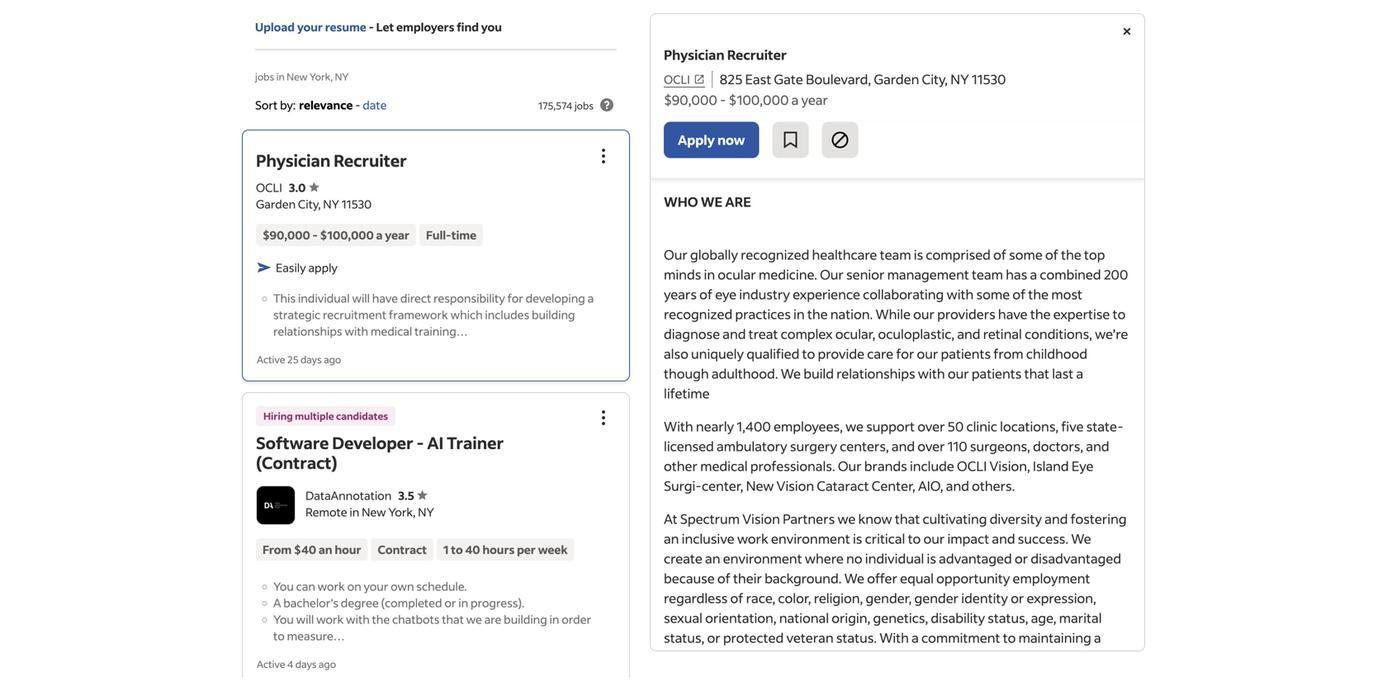 Task type: locate. For each thing, give the bounding box(es) containing it.
other
[[664, 457, 698, 474]]

advantaged
[[939, 550, 1012, 567]]

have left direct
[[372, 291, 398, 305]]

environment up their
[[723, 550, 802, 567]]

nearly
[[696, 418, 734, 435]]

2 horizontal spatial new
[[746, 477, 774, 494]]

1 vertical spatial york,
[[389, 505, 416, 520]]

your right on on the bottom
[[364, 579, 388, 594]]

sort
[[255, 97, 278, 112]]

1 vertical spatial relationships
[[837, 365, 916, 382]]

which down responsibility
[[451, 307, 483, 322]]

ago right 25
[[324, 353, 341, 366]]

that inside our globally recognized healthcare team is comprised of some of the top minds in ocular medicine. our senior management team has a combined 200 years of eye industry experience collaborating with some of the most recognized practices in the nation. while our providers have the expertise to diagnose and treat complex ocular, oculoplastic, and retinal conditions, we're also uniquely qualified to provide care for our patients from childhood though adulthood. we build relationships with our patients that last a lifetime
[[1025, 365, 1050, 382]]

2 vertical spatial work
[[316, 612, 344, 627]]

software developer - ai trainer (contract)
[[256, 432, 504, 473]]

0 vertical spatial work
[[737, 530, 769, 547]]

825 down ocli link
[[664, 99, 687, 116]]

and up advantaged
[[992, 530, 1016, 547]]

the
[[1061, 246, 1082, 263], [1029, 286, 1049, 303], [808, 305, 828, 322], [1031, 305, 1051, 322], [372, 612, 390, 627], [822, 669, 843, 677], [891, 669, 912, 677]]

is
[[914, 246, 924, 263], [853, 530, 863, 547], [927, 550, 937, 567], [933, 649, 942, 666]]

2 vertical spatial ocli
[[957, 457, 987, 474]]

and down support
[[892, 438, 915, 455]]

full-time
[[426, 227, 477, 242]]

1 horizontal spatial medical
[[700, 457, 748, 474]]

0 horizontal spatial will
[[296, 612, 314, 627]]

1 horizontal spatial we
[[845, 570, 865, 587]]

825 east gate boulevard, garden city, ny 11530 up "save this job" image
[[664, 99, 950, 116]]

boulevard, up not interested icon
[[806, 71, 872, 88]]

also
[[664, 345, 689, 362]]

over left 50
[[918, 418, 945, 435]]

1 vertical spatial with
[[880, 629, 909, 646]]

0 vertical spatial relationships
[[273, 324, 342, 339]]

of left eye
[[700, 286, 713, 303]]

3.0
[[289, 180, 306, 195]]

senior
[[847, 266, 885, 283]]

- up 'now'
[[720, 91, 726, 108]]

with inside the at spectrum vision partners we know that cultivating diversity and fostering an inclusive work environment is critical to our impact and success. we create an environment where no individual is advantaged or disadvantaged because of their background. we offer equal opportunity employment regardless of race, color, religion, gender, gender identity or expression, sexual orientation, national origin, genetics, disability status, age, marital status, or protected veteran status. with a commitment to maintaining a bias-free environment in which harassment is prohibited, we respect cultural diversity and comply with the laws of the places in which we ope
[[793, 669, 820, 677]]

boulevard, up "save this job" image
[[750, 99, 816, 116]]

ocli left 3.0
[[256, 180, 282, 195]]

0 horizontal spatial physician recruiter
[[256, 149, 407, 171]]

$100,000
[[729, 91, 789, 108], [320, 227, 374, 242]]

0 horizontal spatial 11530
[[342, 196, 372, 211]]

ocli down 110
[[957, 457, 987, 474]]

while
[[876, 305, 911, 322]]

lifetime
[[664, 385, 710, 402]]

can
[[296, 579, 315, 594]]

1 vertical spatial patients
[[972, 365, 1022, 382]]

0 horizontal spatial 825
[[664, 99, 687, 116]]

to
[[1113, 305, 1126, 322], [802, 345, 815, 362], [908, 530, 921, 547], [451, 542, 463, 557], [273, 629, 285, 643], [1003, 629, 1016, 646]]

ocli up apply
[[664, 72, 690, 87]]

1 over from the top
[[918, 418, 945, 435]]

new down dataannotation
[[362, 505, 386, 520]]

in left order
[[550, 612, 560, 627]]

0 horizontal spatial jobs
[[255, 70, 274, 83]]

0 vertical spatial jobs
[[255, 70, 274, 83]]

your right upload
[[297, 19, 323, 34]]

york, for jobs in new york, ny
[[310, 70, 333, 83]]

1 vertical spatial physician recruiter
[[256, 149, 407, 171]]

upload
[[255, 19, 295, 34]]

physician recruiter button
[[256, 149, 407, 171]]

and
[[723, 325, 746, 342], [958, 325, 981, 342], [892, 438, 915, 455], [1086, 438, 1110, 455], [946, 477, 970, 494], [1045, 510, 1068, 527], [992, 530, 1016, 547], [719, 669, 742, 677]]

1 vertical spatial environment
[[723, 550, 802, 567]]

we down "qualified"
[[781, 365, 801, 382]]

of up combined on the right
[[1046, 246, 1059, 263]]

support
[[867, 418, 915, 435]]

with up harassment
[[880, 629, 909, 646]]

ocular,
[[836, 325, 876, 342]]

new for jobs in new york, ny
[[287, 70, 308, 83]]

1 vertical spatial 11530
[[916, 99, 950, 116]]

our down cultivating
[[924, 530, 945, 547]]

0 vertical spatial will
[[352, 291, 370, 305]]

or
[[1015, 550, 1028, 567], [1011, 590, 1025, 606], [445, 596, 456, 610], [707, 629, 721, 646]]

physician
[[664, 46, 725, 63], [256, 149, 331, 171]]

active left 4
[[257, 658, 285, 671]]

you up the a
[[273, 579, 294, 594]]

for
[[508, 291, 524, 305], [896, 345, 915, 362]]

1 horizontal spatial east
[[745, 71, 772, 88]]

religion,
[[814, 590, 863, 606]]

framework
[[389, 307, 448, 322]]

genetics,
[[873, 609, 929, 626]]

with inside this individual will have direct responsibility for developing a strategic recruitment framework which includes building relationships with medical training…
[[345, 324, 368, 339]]

1 vertical spatial vision
[[743, 510, 780, 527]]

1 horizontal spatial physician recruiter
[[664, 46, 787, 63]]

0 vertical spatial we
[[781, 365, 801, 382]]

with down recruitment at the left of page
[[345, 324, 368, 339]]

team left has
[[972, 266, 1004, 283]]

0 vertical spatial 11530
[[972, 71, 1006, 88]]

team up senior on the right
[[880, 246, 912, 263]]

collaborating
[[863, 286, 944, 303]]

0 vertical spatial 825 east gate boulevard, garden city, ny 11530
[[720, 71, 1006, 88]]

individual down critical
[[865, 550, 925, 567]]

$90,000 - $100,000 a year
[[664, 91, 828, 108], [263, 227, 410, 242]]

0 horizontal spatial physician
[[256, 149, 331, 171]]

for inside our globally recognized healthcare team is comprised of some of the top minds in ocular medicine. our senior management team has a combined 200 years of eye industry experience collaborating with some of the most recognized practices in the nation. while our providers have the expertise to diagnose and treat complex ocular, oculoplastic, and retinal conditions, we're also uniquely qualified to provide care for our patients from childhood though adulthood. we build relationships with our patients that last a lifetime
[[896, 345, 915, 362]]

0 horizontal spatial gate
[[718, 99, 747, 116]]

york, up sort by: relevance - date at top
[[310, 70, 333, 83]]

free
[[695, 649, 720, 666]]

with
[[947, 286, 974, 303], [345, 324, 368, 339], [918, 365, 945, 382], [346, 612, 370, 627], [793, 669, 820, 677]]

physician recruiter up ocli link
[[664, 46, 787, 63]]

1 vertical spatial $90,000
[[263, 227, 310, 242]]

1 horizontal spatial will
[[352, 291, 370, 305]]

2 vertical spatial new
[[362, 505, 386, 520]]

this individual will have direct responsibility for developing a strategic recruitment framework which includes building relationships with medical training…
[[273, 291, 594, 339]]

3.5 out of five stars rating image
[[398, 488, 428, 503]]

our up experience
[[820, 266, 844, 283]]

0 vertical spatial active
[[257, 353, 285, 366]]

relationships inside our globally recognized healthcare team is comprised of some of the top minds in ocular medicine. our senior management team has a combined 200 years of eye industry experience collaborating with some of the most recognized practices in the nation. while our providers have the expertise to diagnose and treat complex ocular, oculoplastic, and retinal conditions, we're also uniquely qualified to provide care for our patients from childhood though adulthood. we build relationships with our patients that last a lifetime
[[837, 365, 916, 382]]

0 vertical spatial status,
[[988, 609, 1029, 626]]

york, for remote in new york, ny
[[389, 505, 416, 520]]

have inside our globally recognized healthcare team is comprised of some of the top minds in ocular medicine. our senior management team has a combined 200 years of eye industry experience collaborating with some of the most recognized practices in the nation. while our providers have the expertise to diagnose and treat complex ocular, oculoplastic, and retinal conditions, we're also uniquely qualified to provide care for our patients from childhood though adulthood. we build relationships with our patients that last a lifetime
[[999, 305, 1028, 322]]

0 horizontal spatial that
[[442, 612, 464, 627]]

or up free
[[707, 629, 721, 646]]

that down schedule.
[[442, 612, 464, 627]]

our
[[664, 246, 688, 263], [820, 266, 844, 283], [838, 457, 862, 474]]

medical up center,
[[700, 457, 748, 474]]

1 vertical spatial $90,000 - $100,000 a year
[[263, 227, 410, 242]]

$90,000 down ocli link
[[664, 91, 718, 108]]

0 vertical spatial city,
[[922, 71, 948, 88]]

at
[[664, 510, 678, 527]]

environment
[[771, 530, 851, 547], [723, 550, 802, 567], [722, 649, 801, 666]]

0 vertical spatial diversity
[[990, 510, 1042, 527]]

apply
[[678, 131, 715, 148]]

center,
[[702, 477, 744, 494]]

will
[[352, 291, 370, 305], [296, 612, 314, 627]]

0 horizontal spatial for
[[508, 291, 524, 305]]

have inside this individual will have direct responsibility for developing a strategic recruitment framework which includes building relationships with medical training…
[[372, 291, 398, 305]]

disadvantaged
[[1031, 550, 1122, 567]]

the inside you can work on your own schedule. a bachelor's degree (completed or in progress). you will work with the chatbots that we are building in order to measure…
[[372, 612, 390, 627]]

1 horizontal spatial that
[[895, 510, 920, 527]]

1 vertical spatial you
[[273, 612, 294, 627]]

0 vertical spatial vision
[[777, 477, 814, 494]]

qualified
[[747, 345, 800, 362]]

1 horizontal spatial which
[[818, 649, 855, 666]]

will inside you can work on your own schedule. a bachelor's degree (completed or in progress). you will work with the chatbots that we are building in order to measure…
[[296, 612, 314, 627]]

$90,000 - $100,000 a year up 'now'
[[664, 91, 828, 108]]

1 horizontal spatial $90,000
[[664, 91, 718, 108]]

medical inside 'with nearly 1,400 employees, we support over 50 clinic locations, five state- licensed ambulatory surgery centers, and over 110 surgeons, doctors, and other medical professionals. our brands include ocli vision, island eye surgi-center, new vision cataract center, aio, and others.'
[[700, 457, 748, 474]]

company logo image
[[257, 486, 295, 524]]

healthcare
[[812, 246, 878, 263]]

1 vertical spatial new
[[746, 477, 774, 494]]

1 vertical spatial will
[[296, 612, 314, 627]]

ocli link
[[664, 72, 705, 88]]

in down prohibited,
[[956, 669, 967, 677]]

to right critical
[[908, 530, 921, 547]]

with up licensed
[[664, 418, 694, 435]]

825
[[720, 71, 743, 88], [664, 99, 687, 116]]

1 horizontal spatial your
[[364, 579, 388, 594]]

progress).
[[471, 596, 525, 610]]

0 vertical spatial you
[[273, 579, 294, 594]]

0 horizontal spatial with
[[664, 418, 694, 435]]

1 vertical spatial your
[[364, 579, 388, 594]]

which inside this individual will have direct responsibility for developing a strategic recruitment framework which includes building relationships with medical training…
[[451, 307, 483, 322]]

0 vertical spatial 825
[[720, 71, 743, 88]]

jobs up sort
[[255, 70, 274, 83]]

schedule.
[[417, 579, 467, 594]]

building inside you can work on your own schedule. a bachelor's degree (completed or in progress). you will work with the chatbots that we are building in order to measure…
[[504, 612, 547, 627]]

1 vertical spatial year
[[385, 227, 410, 242]]

includes
[[485, 307, 530, 322]]

$100,000 up 'now'
[[729, 91, 789, 108]]

1 vertical spatial some
[[977, 286, 1010, 303]]

vision down professionals.
[[777, 477, 814, 494]]

include
[[910, 457, 955, 474]]

in
[[276, 70, 285, 83], [704, 266, 715, 283], [794, 305, 805, 322], [350, 505, 360, 520], [459, 596, 468, 610], [550, 612, 560, 627], [804, 649, 815, 666], [956, 669, 967, 677]]

1 vertical spatial building
[[504, 612, 547, 627]]

no
[[847, 550, 863, 567]]

medical down framework
[[371, 324, 412, 339]]

1 vertical spatial days
[[295, 658, 317, 671]]

others.
[[972, 477, 1015, 494]]

825 east gate boulevard, garden city, ny 11530 up not interested icon
[[720, 71, 1006, 88]]

2 horizontal spatial garden
[[874, 71, 920, 88]]

0 vertical spatial recruiter
[[727, 46, 787, 63]]

1 horizontal spatial new
[[362, 505, 386, 520]]

or down success.
[[1015, 550, 1028, 567]]

measure…
[[287, 629, 345, 643]]

we up centers,
[[846, 418, 864, 435]]

ago for active 4 days ago
[[319, 658, 336, 671]]

1 you from the top
[[273, 579, 294, 594]]

will up recruitment at the left of page
[[352, 291, 370, 305]]

that left last
[[1025, 365, 1050, 382]]

our up minds
[[664, 246, 688, 263]]

825 right ocli link
[[720, 71, 743, 88]]

your inside you can work on your own schedule. a bachelor's degree (completed or in progress). you will work with the chatbots that we are building in order to measure…
[[364, 579, 388, 594]]

physician recruiter up 3.0 out of five stars rating image
[[256, 149, 407, 171]]

protected
[[723, 629, 784, 646]]

1 horizontal spatial relationships
[[837, 365, 916, 382]]

some
[[1009, 246, 1043, 263], [977, 286, 1010, 303]]

1 horizontal spatial 11530
[[916, 99, 950, 116]]

1 vertical spatial active
[[257, 658, 285, 671]]

our
[[914, 305, 935, 322], [917, 345, 939, 362], [948, 365, 969, 382], [924, 530, 945, 547]]

1 vertical spatial ago
[[319, 658, 336, 671]]

2 horizontal spatial city,
[[922, 71, 948, 88]]

vision left partners
[[743, 510, 780, 527]]

diversity down 'bias-'
[[664, 669, 716, 677]]

1 vertical spatial east
[[690, 99, 716, 116]]

0 vertical spatial east
[[745, 71, 772, 88]]

status, down identity
[[988, 609, 1029, 626]]

comply
[[745, 669, 790, 677]]

garden
[[874, 71, 920, 88], [818, 99, 864, 116], [256, 196, 296, 211]]

and up success.
[[1045, 510, 1068, 527]]

an down at
[[664, 530, 679, 547]]

recognized up "diagnose"
[[664, 305, 733, 322]]

2 vertical spatial our
[[838, 457, 862, 474]]

1 vertical spatial boulevard,
[[750, 99, 816, 116]]

relationships inside this individual will have direct responsibility for developing a strategic recruitment framework which includes building relationships with medical training…
[[273, 324, 342, 339]]

with inside the at spectrum vision partners we know that cultivating diversity and fostering an inclusive work environment is critical to our impact and success. we create an environment where no individual is advantaged or disadvantaged because of their background. we offer equal opportunity employment regardless of race, color, religion, gender, gender identity or expression, sexual orientation, national origin, genetics, disability status, age, marital status, or protected veteran status. with a commitment to maintaining a bias-free environment in which harassment is prohibited, we respect cultural diversity and comply with the laws of the places in which we ope
[[880, 629, 909, 646]]

work
[[737, 530, 769, 547], [318, 579, 345, 594], [316, 612, 344, 627]]

$90,000 - $100,000 a year up apply
[[263, 227, 410, 242]]

licensed
[[664, 438, 714, 455]]

expertise
[[1054, 305, 1110, 322]]

will inside this individual will have direct responsibility for developing a strategic recruitment framework which includes building relationships with medical training…
[[352, 291, 370, 305]]

sexual
[[664, 609, 703, 626]]

and right aio,
[[946, 477, 970, 494]]

medicine.
[[759, 266, 818, 283]]

ago for active 25 days ago
[[324, 353, 341, 366]]

inclusive
[[682, 530, 735, 547]]

we left the are
[[466, 612, 482, 627]]

0 vertical spatial for
[[508, 291, 524, 305]]

2 active from the top
[[257, 658, 285, 671]]

easily apply
[[276, 260, 338, 275]]

2 vertical spatial that
[[442, 612, 464, 627]]

and down free
[[719, 669, 742, 677]]

1 horizontal spatial jobs
[[575, 99, 594, 112]]

for up includes
[[508, 291, 524, 305]]

we down prohibited,
[[1009, 669, 1027, 677]]

2 vertical spatial 11530
[[342, 196, 372, 211]]

1 horizontal spatial $90,000 - $100,000 a year
[[664, 91, 828, 108]]

combined
[[1040, 266, 1102, 283]]

over up include
[[918, 438, 945, 455]]

have up retinal
[[999, 305, 1028, 322]]

jobs left help icon
[[575, 99, 594, 112]]

ago down measure…
[[319, 658, 336, 671]]

you
[[273, 579, 294, 594], [273, 612, 294, 627]]

is up no
[[853, 530, 863, 547]]

or right identity
[[1011, 590, 1025, 606]]

own
[[391, 579, 414, 594]]

harassment
[[857, 649, 930, 666]]

patients down the providers
[[941, 345, 991, 362]]

we inside 'with nearly 1,400 employees, we support over 50 clinic locations, five state- licensed ambulatory surgery centers, and over 110 surgeons, doctors, and other medical professionals. our brands include ocli vision, island eye surgi-center, new vision cataract center, aio, and others.'
[[846, 418, 864, 435]]

apply now button
[[664, 122, 759, 158]]

patients down from
[[972, 365, 1022, 382]]

1 horizontal spatial with
[[880, 629, 909, 646]]

that inside the at spectrum vision partners we know that cultivating diversity and fostering an inclusive work environment is critical to our impact and success. we create an environment where no individual is advantaged or disadvantaged because of their background. we offer equal opportunity employment regardless of race, color, religion, gender, gender identity or expression, sexual orientation, national origin, genetics, disability status, age, marital status, or protected veteran status. with a commitment to maintaining a bias-free environment in which harassment is prohibited, we respect cultural diversity and comply with the laws of the places in which we ope
[[895, 510, 920, 527]]

0 horizontal spatial your
[[297, 19, 323, 34]]

0 horizontal spatial recruiter
[[334, 149, 407, 171]]

0 vertical spatial team
[[880, 246, 912, 263]]

1 active from the top
[[257, 353, 285, 366]]

0 vertical spatial new
[[287, 70, 308, 83]]

0 vertical spatial individual
[[298, 291, 350, 305]]

york, down 3.5
[[389, 505, 416, 520]]

of up orientation,
[[731, 590, 744, 606]]

medical inside this individual will have direct responsibility for developing a strategic recruitment framework which includes building relationships with medical training…
[[371, 324, 412, 339]]

0 horizontal spatial medical
[[371, 324, 412, 339]]

1 vertical spatial recruiter
[[334, 149, 407, 171]]

work left on on the bottom
[[318, 579, 345, 594]]

physician up 3.0
[[256, 149, 331, 171]]

1 vertical spatial status,
[[664, 629, 705, 646]]

new up by:
[[287, 70, 308, 83]]

some down has
[[977, 286, 1010, 303]]

0 vertical spatial some
[[1009, 246, 1043, 263]]

ocli inside 'with nearly 1,400 employees, we support over 50 clinic locations, five state- licensed ambulatory surgery centers, and over 110 surgeons, doctors, and other medical professionals. our brands include ocli vision, island eye surgi-center, new vision cataract center, aio, and others.'
[[957, 457, 987, 474]]

and down the providers
[[958, 325, 981, 342]]

from $40 an hour
[[263, 542, 361, 557]]

1 vertical spatial for
[[896, 345, 915, 362]]

0 vertical spatial over
[[918, 418, 945, 435]]

1 vertical spatial individual
[[865, 550, 925, 567]]

who we are
[[664, 193, 751, 210]]

0 horizontal spatial an
[[319, 542, 333, 557]]

- down garden city, ny 11530 at the top
[[313, 227, 318, 242]]

0 horizontal spatial individual
[[298, 291, 350, 305]]

ambulatory
[[717, 438, 788, 455]]

an down inclusive on the bottom
[[705, 550, 721, 567]]

surgeons,
[[970, 438, 1031, 455]]

vision inside the at spectrum vision partners we know that cultivating diversity and fostering an inclusive work environment is critical to our impact and success. we create an environment where no individual is advantaged or disadvantaged because of their background. we offer equal opportunity employment regardless of race, color, religion, gender, gender identity or expression, sexual orientation, national origin, genetics, disability status, age, marital status, or protected veteran status. with a commitment to maintaining a bias-free environment in which harassment is prohibited, we respect cultural diversity and comply with the laws of the places in which we ope
[[743, 510, 780, 527]]

laws
[[845, 669, 873, 677]]

0 vertical spatial ago
[[324, 353, 341, 366]]



Task type: vqa. For each thing, say whether or not it's contained in the screenshot.
topmost NEW
yes



Task type: describe. For each thing, give the bounding box(es) containing it.
a inside this individual will have direct responsibility for developing a strategic recruitment framework which includes building relationships with medical training…
[[588, 291, 594, 305]]

and up uniquely
[[723, 325, 746, 342]]

1 vertical spatial ocli
[[256, 180, 282, 195]]

a up "save this job" image
[[792, 91, 799, 108]]

2 over from the top
[[918, 438, 945, 455]]

2 horizontal spatial 11530
[[972, 71, 1006, 88]]

childhood
[[1027, 345, 1088, 362]]

0 horizontal spatial team
[[880, 246, 912, 263]]

is up equal
[[927, 550, 937, 567]]

and down state-
[[1086, 438, 1110, 455]]

0 vertical spatial our
[[664, 246, 688, 263]]

1 horizontal spatial recognized
[[741, 246, 810, 263]]

locations,
[[1000, 418, 1059, 435]]

industry
[[740, 286, 790, 303]]

in down globally
[[704, 266, 715, 283]]

complex
[[781, 325, 833, 342]]

marital
[[1060, 609, 1102, 626]]

in up complex
[[794, 305, 805, 322]]

our globally recognized healthcare team is comprised of some of the top minds in ocular medicine. our senior management team has a combined 200 years of eye industry experience collaborating with some of the most recognized practices in the nation. while our providers have the expertise to diagnose and treat complex ocular, oculoplastic, and retinal conditions, we're also uniquely qualified to provide care for our patients from childhood though adulthood. we build relationships with our patients that last a lifetime
[[664, 246, 1129, 402]]

the down harassment
[[891, 669, 912, 677]]

2 vertical spatial we
[[845, 570, 865, 587]]

job actions for physician recruiter is collapsed image
[[594, 146, 614, 166]]

close job details image
[[1118, 21, 1137, 41]]

not interested image
[[830, 130, 850, 150]]

direct
[[400, 291, 431, 305]]

five
[[1062, 418, 1084, 435]]

0 vertical spatial physician recruiter
[[664, 46, 787, 63]]

with nearly 1,400 employees, we support over 50 clinic locations, five state- licensed ambulatory surgery centers, and over 110 surgeons, doctors, and other medical professionals. our brands include ocli vision, island eye surgi-center, new vision cataract center, aio, and others.
[[664, 418, 1124, 494]]

help icon image
[[597, 95, 617, 115]]

our inside 'with nearly 1,400 employees, we support over 50 clinic locations, five state- licensed ambulatory surgery centers, and over 110 surgeons, doctors, and other medical professionals. our brands include ocli vision, island eye surgi-center, new vision cataract center, aio, and others.'
[[838, 457, 862, 474]]

centers,
[[840, 438, 889, 455]]

with up the providers
[[947, 286, 974, 303]]

days for 25
[[301, 353, 322, 366]]

commitment
[[922, 629, 1001, 646]]

new for remote in new york, ny
[[362, 505, 386, 520]]

with inside 'with nearly 1,400 employees, we support over 50 clinic locations, five state- licensed ambulatory surgery centers, and over 110 surgeons, doctors, and other medical professionals. our brands include ocli vision, island eye surgi-center, new vision cataract center, aio, and others.'
[[664, 418, 694, 435]]

strategic
[[273, 307, 321, 322]]

to right 1
[[451, 542, 463, 557]]

clinic
[[967, 418, 998, 435]]

management
[[888, 266, 970, 283]]

disability
[[931, 609, 985, 626]]

is up the places
[[933, 649, 942, 666]]

relevance
[[299, 97, 353, 112]]

the up combined on the right
[[1061, 246, 1082, 263]]

0 vertical spatial year
[[802, 91, 828, 108]]

our up "oculoplastic,"
[[914, 305, 935, 322]]

individual inside this individual will have direct responsibility for developing a strategic recruitment framework which includes building relationships with medical training…
[[298, 291, 350, 305]]

a right has
[[1030, 266, 1038, 283]]

responsibility
[[434, 291, 505, 305]]

1 horizontal spatial gate
[[774, 71, 803, 88]]

1 horizontal spatial 825
[[720, 71, 743, 88]]

experience
[[793, 286, 861, 303]]

equal
[[900, 570, 934, 587]]

maintaining
[[1019, 629, 1092, 646]]

we inside our globally recognized healthcare team is comprised of some of the top minds in ocular medicine. our senior management team has a combined 200 years of eye industry experience collaborating with some of the most recognized practices in the nation. while our providers have the expertise to diagnose and treat complex ocular, oculoplastic, and retinal conditions, we're also uniquely qualified to provide care for our patients from childhood though adulthood. we build relationships with our patients that last a lifetime
[[781, 365, 801, 382]]

date
[[363, 97, 387, 112]]

gender
[[915, 590, 959, 606]]

are
[[485, 612, 502, 627]]

1 vertical spatial 825
[[664, 99, 687, 116]]

200
[[1104, 266, 1129, 283]]

upload your resume link
[[255, 18, 367, 36]]

building inside this individual will have direct responsibility for developing a strategic recruitment framework which includes building relationships with medical training…
[[532, 307, 575, 322]]

respect
[[1035, 649, 1081, 666]]

ai
[[427, 432, 444, 453]]

with down "oculoplastic,"
[[918, 365, 945, 382]]

regardless
[[664, 590, 728, 606]]

0 vertical spatial patients
[[941, 345, 991, 362]]

0 horizontal spatial diversity
[[664, 669, 716, 677]]

last
[[1052, 365, 1074, 382]]

job actions for software developer - ai trainer (contract) is collapsed image
[[594, 408, 614, 428]]

0 vertical spatial $90,000 - $100,000 a year
[[664, 91, 828, 108]]

the left "laws"
[[822, 669, 843, 677]]

the down experience
[[808, 305, 828, 322]]

0 horizontal spatial $90,000 - $100,000 a year
[[263, 227, 410, 242]]

identity
[[962, 590, 1009, 606]]

island
[[1033, 457, 1069, 474]]

- inside software developer - ai trainer (contract)
[[417, 432, 424, 453]]

know
[[859, 510, 893, 527]]

doctors,
[[1033, 438, 1084, 455]]

uniquely
[[691, 345, 744, 362]]

0 vertical spatial garden
[[874, 71, 920, 88]]

though
[[664, 365, 709, 382]]

bias-
[[664, 649, 695, 666]]

0 vertical spatial physician
[[664, 46, 725, 63]]

the up conditions,
[[1031, 305, 1051, 322]]

2 vertical spatial which
[[970, 669, 1007, 677]]

dataannotation
[[306, 488, 392, 503]]

3.0 out of five stars rating image
[[289, 180, 319, 195]]

hiring multiple candidates
[[263, 410, 388, 422]]

this
[[273, 291, 296, 305]]

2 horizontal spatial an
[[705, 550, 721, 567]]

with inside you can work on your own schedule. a bachelor's degree (completed or in progress). you will work with the chatbots that we are building in order to measure…
[[346, 612, 370, 627]]

2 horizontal spatial we
[[1072, 530, 1092, 547]]

adulthood.
[[712, 365, 778, 382]]

where
[[805, 550, 844, 567]]

candidates
[[336, 410, 388, 422]]

resume
[[325, 19, 367, 34]]

apply now
[[678, 131, 745, 148]]

1 vertical spatial recognized
[[664, 305, 733, 322]]

state-
[[1087, 418, 1124, 435]]

by:
[[280, 97, 296, 112]]

0 vertical spatial environment
[[771, 530, 851, 547]]

active for active 4 days ago
[[257, 658, 285, 671]]

ocular
[[718, 266, 756, 283]]

eye
[[1072, 457, 1094, 474]]

0 vertical spatial boulevard,
[[806, 71, 872, 88]]

now
[[718, 131, 745, 148]]

globally
[[690, 246, 738, 263]]

1 horizontal spatial status,
[[988, 609, 1029, 626]]

is inside our globally recognized healthcare team is comprised of some of the top minds in ocular medicine. our senior management team has a combined 200 years of eye industry experience collaborating with some of the most recognized practices in the nation. while our providers have the expertise to diagnose and treat complex ocular, oculoplastic, and retinal conditions, we're also uniquely qualified to provide care for our patients from childhood though adulthood. we build relationships with our patients that last a lifetime
[[914, 246, 924, 263]]

of down harassment
[[875, 669, 889, 677]]

spectrum
[[680, 510, 740, 527]]

minds
[[664, 266, 701, 283]]

to inside you can work on your own schedule. a bachelor's degree (completed or in progress). you will work with the chatbots that we are building in order to measure…
[[273, 629, 285, 643]]

that inside you can work on your own schedule. a bachelor's degree (completed or in progress). you will work with the chatbots that we are building in order to measure…
[[442, 612, 464, 627]]

expression,
[[1027, 590, 1097, 606]]

1 horizontal spatial garden
[[818, 99, 864, 116]]

25
[[287, 353, 299, 366]]

1 horizontal spatial recruiter
[[727, 46, 787, 63]]

full-
[[426, 227, 452, 242]]

0 horizontal spatial $90,000
[[263, 227, 310, 242]]

1 horizontal spatial ocli
[[664, 72, 690, 87]]

for inside this individual will have direct responsibility for developing a strategic recruitment framework which includes building relationships with medical training…
[[508, 291, 524, 305]]

who
[[664, 193, 698, 210]]

eye
[[715, 286, 737, 303]]

1 vertical spatial work
[[318, 579, 345, 594]]

in down veteran
[[804, 649, 815, 666]]

(completed
[[381, 596, 442, 610]]

we
[[701, 193, 723, 210]]

our down "oculoplastic,"
[[917, 345, 939, 362]]

- left date link
[[355, 97, 361, 112]]

days for 4
[[295, 658, 317, 671]]

veteran
[[787, 629, 834, 646]]

success.
[[1018, 530, 1069, 547]]

our inside the at spectrum vision partners we know that cultivating diversity and fostering an inclusive work environment is critical to our impact and success. we create an environment where no individual is advantaged or disadvantaged because of their background. we offer equal opportunity employment regardless of race, color, religion, gender, gender identity or expression, sexual orientation, national origin, genetics, disability status, age, marital status, or protected veteran status. with a commitment to maintaining a bias-free environment in which harassment is prohibited, we respect cultural diversity and comply with the laws of the places in which we ope
[[924, 530, 945, 547]]

software
[[256, 432, 329, 453]]

of left their
[[718, 570, 731, 587]]

on
[[347, 579, 362, 594]]

a right last
[[1077, 365, 1084, 382]]

$40
[[294, 542, 316, 557]]

2 vertical spatial environment
[[722, 649, 801, 666]]

at spectrum vision partners we know that cultivating diversity and fostering an inclusive work environment is critical to our impact and success. we create an environment where no individual is advantaged or disadvantaged because of their background. we offer equal opportunity employment regardless of race, color, religion, gender, gender identity or expression, sexual orientation, national origin, genetics, disability status, age, marital status, or protected veteran status. with a commitment to maintaining a bias-free environment in which harassment is prohibited, we respect cultural diversity and comply with the laws of the places in which we ope
[[664, 510, 1130, 677]]

in down schedule.
[[459, 596, 468, 610]]

1 vertical spatial which
[[818, 649, 855, 666]]

of down has
[[1013, 286, 1026, 303]]

active for active 25 days ago
[[257, 353, 285, 366]]

new inside 'with nearly 1,400 employees, we support over 50 clinic locations, five state- licensed ambulatory surgery centers, and over 110 surgeons, doctors, and other medical professionals. our brands include ocli vision, island eye surgi-center, new vision cataract center, aio, and others.'
[[746, 477, 774, 494]]

remote
[[306, 505, 347, 520]]

a up cultural
[[1094, 629, 1102, 646]]

a left full-
[[376, 227, 383, 242]]

1 horizontal spatial team
[[972, 266, 1004, 283]]

prohibited,
[[945, 649, 1012, 666]]

individual inside the at spectrum vision partners we know that cultivating diversity and fostering an inclusive work environment is critical to our impact and success. we create an environment where no individual is advantaged or disadvantaged because of their background. we offer equal opportunity employment regardless of race, color, religion, gender, gender identity or expression, sexual orientation, national origin, genetics, disability status, age, marital status, or protected veteran status. with a commitment to maintaining a bias-free environment in which harassment is prohibited, we respect cultural diversity and comply with the laws of the places in which we ope
[[865, 550, 925, 567]]

providers
[[938, 305, 996, 322]]

in down dataannotation
[[350, 505, 360, 520]]

0 horizontal spatial garden
[[256, 196, 296, 211]]

0 vertical spatial $90,000
[[664, 91, 718, 108]]

to up prohibited,
[[1003, 629, 1016, 646]]

a down genetics,
[[912, 629, 919, 646]]

1 vertical spatial physician
[[256, 149, 331, 171]]

we left "know"
[[838, 510, 856, 527]]

save this job image
[[781, 130, 801, 150]]

we left respect
[[1014, 649, 1033, 666]]

1 horizontal spatial an
[[664, 530, 679, 547]]

- left let
[[369, 19, 374, 34]]

1 vertical spatial $100,000
[[320, 227, 374, 242]]

care
[[867, 345, 894, 362]]

vision inside 'with nearly 1,400 employees, we support over 50 clinic locations, five state- licensed ambulatory surgery centers, and over 110 surgeons, doctors, and other medical professionals. our brands include ocli vision, island eye surgi-center, new vision cataract center, aio, and others.'
[[777, 477, 814, 494]]

most
[[1052, 286, 1083, 303]]

1 horizontal spatial city,
[[866, 99, 892, 116]]

we're
[[1095, 325, 1129, 342]]

hours
[[483, 542, 515, 557]]

orientation,
[[705, 609, 777, 626]]

we inside you can work on your own schedule. a bachelor's degree (completed or in progress). you will work with the chatbots that we are building in order to measure…
[[466, 612, 482, 627]]

work inside the at spectrum vision partners we know that cultivating diversity and fostering an inclusive work environment is critical to our impact and success. we create an environment where no individual is advantaged or disadvantaged because of their background. we offer equal opportunity employment regardless of race, color, religion, gender, gender identity or expression, sexual orientation, national origin, genetics, disability status, age, marital status, or protected veteran status. with a commitment to maintaining a bias-free environment in which harassment is prohibited, we respect cultural diversity and comply with the laws of the places in which we ope
[[737, 530, 769, 547]]

to up the we're
[[1113, 305, 1126, 322]]

or inside you can work on your own schedule. a bachelor's degree (completed or in progress). you will work with the chatbots that we are building in order to measure…
[[445, 596, 456, 610]]

in up by:
[[276, 70, 285, 83]]

you can work on your own schedule. a bachelor's degree (completed or in progress). you will work with the chatbots that we are building in order to measure…
[[273, 579, 591, 643]]

1 vertical spatial our
[[820, 266, 844, 283]]

because
[[664, 570, 715, 587]]

our up 50
[[948, 365, 969, 382]]

2 you from the top
[[273, 612, 294, 627]]

cultural
[[1084, 649, 1130, 666]]

jobs in new york, ny
[[255, 70, 349, 83]]

0 horizontal spatial east
[[690, 99, 716, 116]]

2 vertical spatial city,
[[298, 196, 321, 211]]

cultivating
[[923, 510, 987, 527]]

order
[[562, 612, 591, 627]]

impact
[[948, 530, 990, 547]]

to down complex
[[802, 345, 815, 362]]

0 vertical spatial $100,000
[[729, 91, 789, 108]]

of up has
[[994, 246, 1007, 263]]

1 vertical spatial 825 east gate boulevard, garden city, ny 11530
[[664, 99, 950, 116]]

the left most
[[1029, 286, 1049, 303]]

1,400
[[737, 418, 771, 435]]



